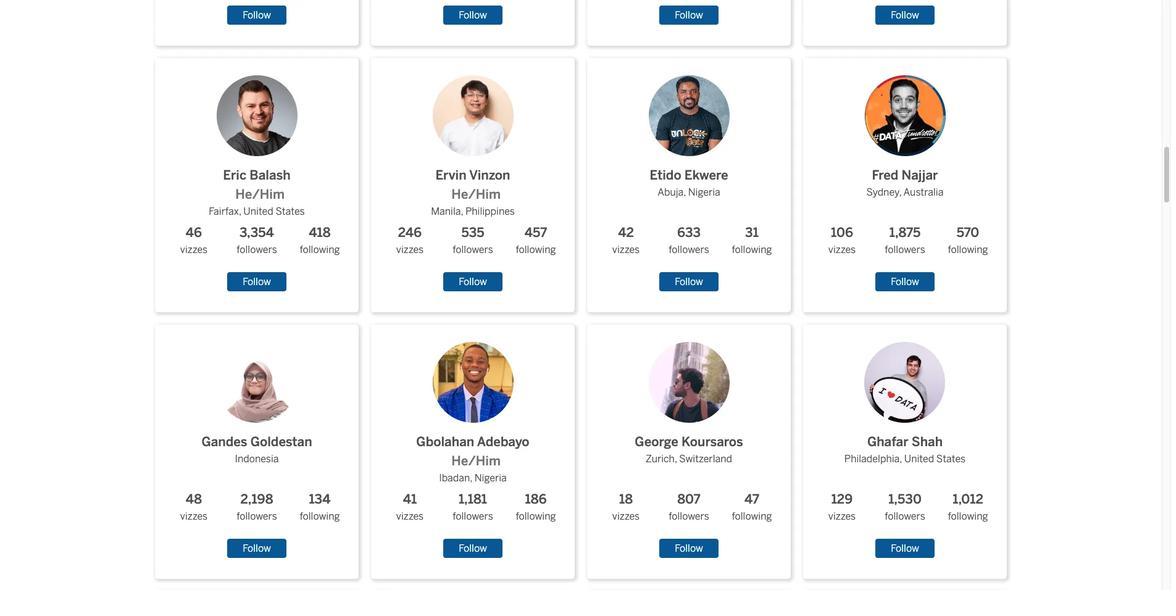 Task type: vqa. For each thing, say whether or not it's contained in the screenshot.
the middle for
no



Task type: describe. For each thing, give the bounding box(es) containing it.
avatar image for etido ekwere image
[[649, 76, 730, 156]]

nigeria for 1,181
[[475, 472, 507, 484]]

following for 186
[[516, 511, 556, 522]]

george koursaros link
[[635, 332, 743, 452]]

avatar image for gbolahan adebayo image
[[433, 342, 513, 423]]

186 following
[[516, 492, 556, 522]]

etido ekwere
[[650, 168, 728, 183]]

633 followers
[[669, 226, 709, 256]]

633
[[677, 226, 701, 240]]

vizzes for 46
[[180, 244, 208, 256]]

najjar
[[902, 168, 938, 183]]

gandes goldestan link
[[202, 332, 312, 452]]

ghafar shah link
[[845, 332, 966, 452]]

followers for 807
[[669, 511, 709, 522]]

1,875
[[890, 226, 921, 240]]

1,530 followers
[[885, 492, 925, 522]]

246 vizzes
[[396, 226, 424, 256]]

457
[[525, 226, 547, 240]]

570
[[957, 226, 980, 240]]

2,198
[[240, 492, 273, 507]]

31
[[745, 226, 759, 240]]

eric balash he/him
[[223, 168, 291, 202]]

zurich,
[[646, 453, 677, 465]]

3,354
[[240, 226, 274, 240]]

following for 457
[[516, 244, 556, 256]]

1,012
[[953, 492, 984, 507]]

balash
[[250, 168, 291, 183]]

18 vizzes
[[612, 492, 640, 522]]

vizzes for 106
[[829, 244, 856, 256]]

following for 31
[[732, 244, 772, 256]]

42 vizzes
[[612, 226, 640, 256]]

following for 418
[[300, 244, 340, 256]]

46 vizzes
[[180, 226, 208, 256]]

457 following
[[516, 226, 556, 256]]

followers for 2,198
[[237, 511, 277, 522]]

vizzes for 129
[[829, 511, 856, 522]]

31 following
[[732, 226, 772, 256]]

followers for 1,875
[[885, 244, 925, 256]]

philippines
[[466, 206, 515, 217]]

42
[[618, 226, 634, 240]]

philadelphia,
[[845, 453, 902, 465]]

states for ghafar shah
[[937, 453, 966, 465]]

1,875 followers
[[885, 226, 925, 256]]

avatar image for ghafar shah image
[[865, 342, 946, 423]]

1,181
[[459, 492, 487, 507]]

united for 3,354
[[243, 206, 273, 217]]

48
[[186, 492, 202, 507]]

followers for 633
[[669, 244, 709, 256]]

manila, philippines
[[431, 206, 515, 217]]

vizzes for 42
[[612, 244, 640, 256]]

18
[[619, 492, 633, 507]]

sydney,
[[867, 187, 902, 198]]

47
[[745, 492, 760, 507]]

134
[[309, 492, 331, 507]]

gandes
[[202, 435, 247, 449]]

indonesia
[[235, 453, 279, 465]]

129 vizzes
[[829, 492, 856, 522]]

535
[[462, 226, 484, 240]]

goldestan
[[250, 435, 312, 449]]

418 following
[[300, 226, 340, 256]]

1,181 followers
[[453, 492, 493, 522]]

following for 1,012
[[948, 511, 988, 522]]

adebayo
[[477, 435, 530, 449]]

avatar image for george koursaros image
[[649, 342, 730, 423]]

he/him for adebayo
[[452, 454, 501, 469]]

ervin
[[436, 168, 467, 183]]

186
[[525, 492, 547, 507]]

807
[[678, 492, 701, 507]]

3,354 followers
[[237, 226, 277, 256]]

shah
[[912, 435, 943, 449]]

48 vizzes
[[180, 492, 208, 522]]

fairfax,
[[209, 206, 241, 217]]

gandes goldestan
[[202, 435, 312, 449]]

united for 1,530
[[904, 453, 934, 465]]



Task type: locate. For each thing, give the bounding box(es) containing it.
2,198 followers
[[237, 492, 277, 522]]

followers for 1,530
[[885, 511, 925, 522]]

vizzes down 46
[[180, 244, 208, 256]]

535 followers
[[453, 226, 493, 256]]

following down the 418
[[300, 244, 340, 256]]

following down 570
[[948, 244, 988, 256]]

follow button
[[227, 6, 286, 25], [443, 6, 503, 25], [660, 6, 719, 25], [876, 6, 935, 25], [227, 272, 286, 292], [443, 272, 503, 292], [660, 272, 719, 292], [876, 272, 935, 292], [227, 539, 286, 558], [443, 539, 503, 558], [660, 539, 719, 558], [876, 539, 935, 558]]

he/him for balash
[[235, 187, 285, 202]]

following down 47
[[732, 511, 772, 522]]

avatar image for gandes goldestan image
[[216, 342, 297, 423]]

1 horizontal spatial united
[[904, 453, 934, 465]]

418
[[309, 226, 331, 240]]

134 following
[[300, 492, 340, 522]]

nigeria down ekwere
[[688, 187, 720, 198]]

followers down 3,354
[[237, 244, 277, 256]]

etido
[[650, 168, 682, 183]]

etido ekwere link
[[639, 66, 739, 185]]

vizzes down 106
[[829, 244, 856, 256]]

1 vertical spatial united
[[904, 453, 934, 465]]

following for 47
[[732, 511, 772, 522]]

followers for 3,354
[[237, 244, 277, 256]]

philadelphia, united states
[[845, 453, 966, 465]]

he/him inside gbolahan adebayo he/him
[[452, 454, 501, 469]]

following down 134 at the left bottom of the page
[[300, 511, 340, 522]]

sydney, australia
[[867, 187, 944, 198]]

1 vertical spatial states
[[937, 453, 966, 465]]

he/him inside ervin vinzon he/him
[[452, 187, 501, 202]]

ghafar
[[867, 435, 909, 449]]

807 followers
[[669, 492, 709, 522]]

eric
[[223, 168, 246, 183]]

he/him up ibadan, nigeria
[[452, 454, 501, 469]]

1,530
[[889, 492, 922, 507]]

gbolahan adebayo he/him
[[416, 435, 530, 469]]

avatar image for ervin vinzon image
[[433, 76, 513, 156]]

ibadan,
[[439, 472, 472, 484]]

570 following
[[948, 226, 988, 256]]

followers down 1,181
[[453, 511, 493, 522]]

australia
[[904, 187, 944, 198]]

avatar image for fred najjar image
[[865, 76, 946, 156]]

vizzes down 41
[[396, 511, 424, 522]]

he/him up manila, philippines
[[452, 187, 501, 202]]

he/him
[[235, 187, 285, 202], [452, 187, 501, 202], [452, 454, 501, 469]]

followers down 807
[[669, 511, 709, 522]]

vizzes for 18
[[612, 511, 640, 522]]

41 vizzes
[[396, 492, 424, 522]]

246
[[398, 226, 422, 240]]

ghafar shah
[[867, 435, 943, 449]]

states
[[276, 206, 305, 217], [937, 453, 966, 465]]

george koursaros
[[635, 435, 743, 449]]

koursaros
[[682, 435, 743, 449]]

46
[[186, 226, 202, 240]]

ekwere
[[685, 168, 728, 183]]

nigeria up 1,181
[[475, 472, 507, 484]]

united down shah
[[904, 453, 934, 465]]

following down 186
[[516, 511, 556, 522]]

vizzes down 246
[[396, 244, 424, 256]]

following down 1,012
[[948, 511, 988, 522]]

41
[[403, 492, 417, 507]]

followers down 1,875
[[885, 244, 925, 256]]

1 horizontal spatial states
[[937, 453, 966, 465]]

fairfax, united states
[[209, 206, 305, 217]]

vizzes for 246
[[396, 244, 424, 256]]

followers for 535
[[453, 244, 493, 256]]

vizzes down 42
[[612, 244, 640, 256]]

followers down 2,198
[[237, 511, 277, 522]]

states for eric balash
[[276, 206, 305, 217]]

following for 570
[[948, 244, 988, 256]]

nigeria
[[688, 187, 720, 198], [475, 472, 507, 484]]

1 vertical spatial nigeria
[[475, 472, 507, 484]]

he/him up fairfax, united states
[[235, 187, 285, 202]]

0 horizontal spatial united
[[243, 206, 273, 217]]

followers down 535
[[453, 244, 493, 256]]

george
[[635, 435, 679, 449]]

gbolahan
[[416, 435, 474, 449]]

following down 31
[[732, 244, 772, 256]]

fred
[[872, 168, 899, 183]]

fred najjar
[[872, 168, 938, 183]]

vizzes
[[180, 244, 208, 256], [396, 244, 424, 256], [612, 244, 640, 256], [829, 244, 856, 256], [180, 511, 208, 522], [396, 511, 424, 522], [612, 511, 640, 522], [829, 511, 856, 522]]

states down balash
[[276, 206, 305, 217]]

106
[[831, 226, 853, 240]]

following down 457
[[516, 244, 556, 256]]

vinzon
[[469, 168, 510, 183]]

united
[[243, 206, 273, 217], [904, 453, 934, 465]]

ibadan, nigeria
[[439, 472, 507, 484]]

he/him inside the eric balash he/him
[[235, 187, 285, 202]]

ervin vinzon he/him
[[436, 168, 510, 202]]

manila,
[[431, 206, 463, 217]]

he/him for vinzon
[[452, 187, 501, 202]]

abuja, nigeria
[[658, 187, 720, 198]]

followers down 1,530
[[885, 511, 925, 522]]

states down shah
[[937, 453, 966, 465]]

0 vertical spatial united
[[243, 206, 273, 217]]

followers
[[237, 244, 277, 256], [453, 244, 493, 256], [669, 244, 709, 256], [885, 244, 925, 256], [237, 511, 277, 522], [453, 511, 493, 522], [669, 511, 709, 522], [885, 511, 925, 522]]

nigeria for 633
[[688, 187, 720, 198]]

abuja,
[[658, 187, 686, 198]]

fred najjar link
[[855, 66, 956, 185]]

following
[[300, 244, 340, 256], [516, 244, 556, 256], [732, 244, 772, 256], [948, 244, 988, 256], [300, 511, 340, 522], [516, 511, 556, 522], [732, 511, 772, 522], [948, 511, 988, 522]]

47 following
[[732, 492, 772, 522]]

following for 134
[[300, 511, 340, 522]]

vizzes down 18
[[612, 511, 640, 522]]

106 vizzes
[[829, 226, 856, 256]]

zurich, switzerland
[[646, 453, 732, 465]]

united up 3,354
[[243, 206, 273, 217]]

vizzes down 48
[[180, 511, 208, 522]]

0 vertical spatial nigeria
[[688, 187, 720, 198]]

follow
[[243, 10, 271, 21], [459, 10, 487, 21], [675, 10, 703, 21], [891, 10, 919, 21], [243, 276, 271, 288], [459, 276, 487, 288], [675, 276, 703, 288], [891, 276, 919, 288], [243, 543, 271, 554], [459, 543, 487, 554], [675, 543, 703, 554], [891, 543, 919, 554]]

followers down 633
[[669, 244, 709, 256]]

vizzes for 41
[[396, 511, 424, 522]]

1 horizontal spatial nigeria
[[688, 187, 720, 198]]

0 horizontal spatial nigeria
[[475, 472, 507, 484]]

avatar image for eric balash image
[[216, 76, 297, 156]]

vizzes down the 129
[[829, 511, 856, 522]]

0 vertical spatial states
[[276, 206, 305, 217]]

129
[[832, 492, 853, 507]]

switzerland
[[679, 453, 732, 465]]

1,012 following
[[948, 492, 988, 522]]

vizzes for 48
[[180, 511, 208, 522]]

0 horizontal spatial states
[[276, 206, 305, 217]]

followers for 1,181
[[453, 511, 493, 522]]



